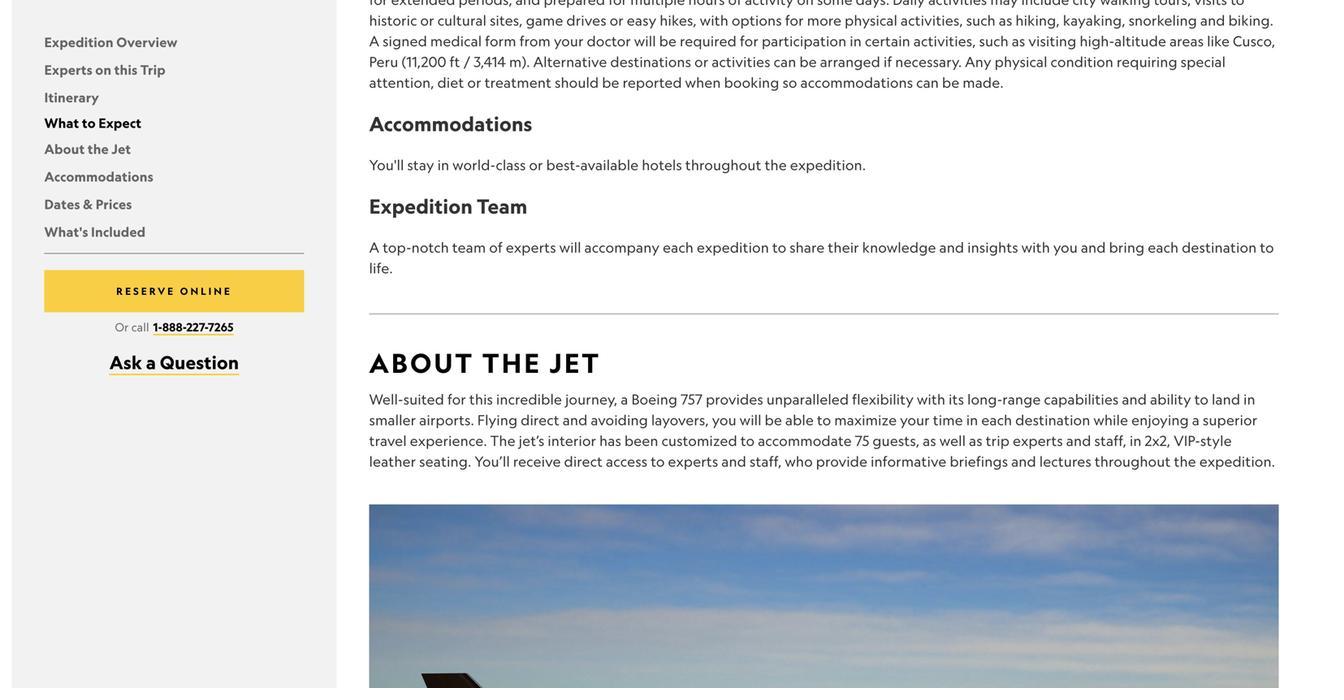 Task type: describe. For each thing, give the bounding box(es) containing it.
of
[[489, 239, 503, 256]]

land
[[1213, 391, 1241, 408]]

flexibility
[[853, 391, 914, 408]]

with inside well-suited for this incredible journey, a boeing 757 provides unparalleled flexibility with its long-range capabilities and ability to land in smaller airports. flying direct and avoiding layovers, you will be able to maximize your time in each destination while enjoying a superior travel experience. the jet's interior has been customized to accommodate 75 guests, as well as trip experts and staff, in 2x2, vip-style leather seating. you'll receive direct access to experts and staff, who provide informative briefings and lectures throughout the expedition.
[[918, 391, 946, 408]]

227-
[[186, 320, 208, 334]]

0 vertical spatial expedition.
[[791, 156, 866, 173]]

on
[[95, 61, 112, 78]]

will inside a top-notch team of experts will accompany each expedition to share their knowledge and insights with you and bring each destination to life.
[[560, 239, 582, 256]]

receive
[[513, 453, 561, 470]]

or
[[529, 156, 543, 173]]

for
[[448, 391, 466, 408]]

what's
[[44, 223, 88, 240]]

seating.
[[420, 453, 472, 470]]

knowledge
[[863, 239, 937, 256]]

trip
[[140, 61, 166, 78]]

included
[[91, 223, 146, 240]]

superior
[[1204, 412, 1258, 429]]

and left lectures
[[1012, 453, 1037, 470]]

in left 2x2,
[[1130, 432, 1142, 449]]

briefings
[[950, 453, 1009, 470]]

0 vertical spatial about
[[44, 141, 85, 157]]

and up lectures
[[1067, 432, 1092, 449]]

layovers,
[[652, 412, 709, 429]]

expedition for expedition overview
[[44, 34, 114, 50]]

call
[[131, 320, 149, 334]]

0 horizontal spatial jet
[[112, 141, 131, 157]]

2x2,
[[1146, 432, 1171, 449]]

well-
[[369, 391, 404, 408]]

accommodations link
[[44, 168, 154, 185]]

experts on this trip
[[44, 61, 166, 78]]

and left bring
[[1082, 239, 1107, 256]]

about the jet link
[[44, 141, 131, 157]]

well
[[940, 432, 966, 449]]

maximize
[[835, 412, 897, 429]]

what to expect
[[44, 115, 142, 131]]

ask a question button
[[109, 351, 239, 375]]

reserve online
[[116, 285, 232, 297]]

in right the land at the bottom of the page
[[1244, 391, 1256, 408]]

throughout inside well-suited for this incredible journey, a boeing 757 provides unparalleled flexibility with its long-range capabilities and ability to land in smaller airports. flying direct and avoiding layovers, you will be able to maximize your time in each destination while enjoying a superior travel experience. the jet's interior has been customized to accommodate 75 guests, as well as trip experts and staff, in 2x2, vip-style leather seating. you'll receive direct access to experts and staff, who provide informative briefings and lectures throughout the expedition.
[[1095, 453, 1172, 470]]

and up 'while'
[[1123, 391, 1148, 408]]

the
[[491, 432, 516, 449]]

guests,
[[873, 432, 920, 449]]

while
[[1094, 412, 1129, 429]]

long-
[[968, 391, 1003, 408]]

what's included link
[[44, 223, 146, 240]]

avoiding
[[591, 412, 649, 429]]

airports.
[[420, 412, 475, 429]]

team
[[477, 194, 528, 218]]

you'll
[[369, 156, 404, 173]]

prices
[[96, 196, 132, 212]]

1 vertical spatial jet
[[550, 346, 602, 379]]

expedition overview
[[44, 34, 178, 50]]

suited
[[404, 391, 444, 408]]

able
[[786, 412, 814, 429]]

question
[[160, 351, 239, 374]]

its
[[949, 391, 965, 408]]

been
[[625, 432, 659, 449]]

time
[[934, 412, 964, 429]]

1 vertical spatial a
[[621, 391, 629, 408]]

in right time
[[967, 412, 979, 429]]

be
[[765, 412, 783, 429]]

provide
[[817, 453, 868, 470]]

1 vertical spatial about the jet
[[369, 346, 602, 379]]

range
[[1003, 391, 1042, 408]]

expedition
[[697, 239, 770, 256]]

0 horizontal spatial each
[[663, 239, 694, 256]]

expect
[[99, 115, 142, 131]]

available
[[581, 156, 639, 173]]

journey,
[[566, 391, 618, 408]]

access
[[606, 453, 648, 470]]

1 horizontal spatial direct
[[564, 453, 603, 470]]

or
[[115, 320, 129, 334]]

2 horizontal spatial a
[[1193, 412, 1200, 429]]

75
[[856, 432, 870, 449]]

you inside well-suited for this incredible journey, a boeing 757 provides unparalleled flexibility with its long-range capabilities and ability to land in smaller airports. flying direct and avoiding layovers, you will be able to maximize your time in each destination while enjoying a superior travel experience. the jet's interior has been customized to accommodate 75 guests, as well as trip experts and staff, in 2x2, vip-style leather seating. you'll receive direct access to experts and staff, who provide informative briefings and lectures throughout the expedition.
[[713, 412, 737, 429]]

ability
[[1151, 391, 1192, 408]]

2 horizontal spatial experts
[[1013, 432, 1064, 449]]

enjoying
[[1132, 412, 1190, 429]]

a side view of a jet with the national geographic logo flies above the clouds image
[[369, 505, 1280, 688]]

expedition. inside well-suited for this incredible journey, a boeing 757 provides unparalleled flexibility with its long-range capabilities and ability to land in smaller airports. flying direct and avoiding layovers, you will be able to maximize your time in each destination while enjoying a superior travel experience. the jet's interior has been customized to accommodate 75 guests, as well as trip experts and staff, in 2x2, vip-style leather seating. you'll receive direct access to experts and staff, who provide informative briefings and lectures throughout the expedition.
[[1200, 453, 1276, 470]]

2 horizontal spatial each
[[1149, 239, 1179, 256]]

what's included
[[44, 223, 146, 240]]

flying
[[478, 412, 518, 429]]

reserve online link
[[44, 270, 304, 312]]

interior
[[548, 432, 597, 449]]

itinerary
[[44, 89, 99, 106]]



Task type: vqa. For each thing, say whether or not it's contained in the screenshot.
disney at the top left
no



Task type: locate. For each thing, give the bounding box(es) containing it.
top-
[[383, 239, 412, 256]]

customized
[[662, 432, 738, 449]]

leather
[[369, 453, 416, 470]]

a
[[369, 239, 380, 256]]

and up interior on the bottom of the page
[[563, 412, 588, 429]]

1 horizontal spatial staff,
[[1095, 432, 1127, 449]]

stay
[[407, 156, 435, 173]]

each left "expedition" at the right of page
[[663, 239, 694, 256]]

1 vertical spatial arrow right new icon image
[[1164, 36, 1180, 52]]

1 vertical spatial expedition.
[[1200, 453, 1276, 470]]

what to expect link
[[44, 115, 142, 131]]

each inside well-suited for this incredible journey, a boeing 757 provides unparalleled flexibility with its long-range capabilities and ability to land in smaller airports. flying direct and avoiding layovers, you will be able to maximize your time in each destination while enjoying a superior travel experience. the jet's interior has been customized to accommodate 75 guests, as well as trip experts and staff, in 2x2, vip-style leather seating. you'll receive direct access to experts and staff, who provide informative briefings and lectures throughout the expedition.
[[982, 412, 1013, 429]]

boeing
[[632, 391, 678, 408]]

757
[[681, 391, 703, 408]]

about the jet up "for"
[[369, 346, 602, 379]]

this inside well-suited for this incredible journey, a boeing 757 provides unparalleled flexibility with its long-range capabilities and ability to land in smaller airports. flying direct and avoiding layovers, you will be able to maximize your time in each destination while enjoying a superior travel experience. the jet's interior has been customized to accommodate 75 guests, as well as trip experts and staff, in 2x2, vip-style leather seating. you'll receive direct access to experts and staff, who provide informative briefings and lectures throughout the expedition.
[[470, 391, 493, 408]]

you'll
[[475, 453, 510, 470]]

unparalleled
[[767, 391, 850, 408]]

accompany
[[585, 239, 660, 256]]

lectures
[[1040, 453, 1092, 470]]

1 vertical spatial expedition
[[369, 194, 473, 218]]

0 horizontal spatial staff,
[[750, 453, 782, 470]]

arrow right new icon image
[[1164, 0, 1180, 8], [1164, 36, 1180, 52]]

experts
[[506, 239, 557, 256], [1013, 432, 1064, 449], [668, 453, 719, 470]]

the inside well-suited for this incredible journey, a boeing 757 provides unparalleled flexibility with its long-range capabilities and ability to land in smaller airports. flying direct and avoiding layovers, you will be able to maximize your time in each destination while enjoying a superior travel experience. the jet's interior has been customized to accommodate 75 guests, as well as trip experts and staff, in 2x2, vip-style leather seating. you'll receive direct access to experts and staff, who provide informative briefings and lectures throughout the expedition.
[[1175, 453, 1197, 470]]

you down provides
[[713, 412, 737, 429]]

0 vertical spatial this
[[114, 61, 138, 78]]

a up avoiding
[[621, 391, 629, 408]]

dates
[[44, 196, 80, 212]]

dates & prices
[[44, 196, 132, 212]]

to
[[82, 115, 96, 131], [773, 239, 787, 256], [1261, 239, 1275, 256], [1195, 391, 1209, 408], [818, 412, 832, 429], [741, 432, 755, 449], [651, 453, 665, 470]]

0 horizontal spatial will
[[560, 239, 582, 256]]

expedition down stay
[[369, 194, 473, 218]]

0 horizontal spatial a
[[146, 351, 156, 374]]

a inside 'button'
[[146, 351, 156, 374]]

with right insights
[[1022, 239, 1051, 256]]

team
[[453, 239, 486, 256]]

1 as from the left
[[923, 432, 937, 449]]

and
[[940, 239, 965, 256], [1082, 239, 1107, 256], [1123, 391, 1148, 408], [563, 412, 588, 429], [1067, 432, 1092, 449], [722, 453, 747, 470], [1012, 453, 1037, 470]]

hotels
[[642, 156, 683, 173]]

1 horizontal spatial destination
[[1183, 239, 1258, 256]]

destination
[[1183, 239, 1258, 256], [1016, 412, 1091, 429]]

jet's
[[519, 432, 545, 449]]

with
[[1022, 239, 1051, 256], [918, 391, 946, 408]]

dates & prices link
[[44, 196, 132, 212]]

well-suited for this incredible journey, a boeing 757 provides unparalleled flexibility with its long-range capabilities and ability to land in smaller airports. flying direct and avoiding layovers, you will be able to maximize your time in each destination while enjoying a superior travel experience. the jet's interior has been customized to accommodate 75 guests, as well as trip experts and staff, in 2x2, vip-style leather seating. you'll receive direct access to experts and staff, who provide informative briefings and lectures throughout the expedition.
[[369, 391, 1276, 470]]

0 horizontal spatial as
[[923, 432, 937, 449]]

0 vertical spatial throughout
[[686, 156, 762, 173]]

about down what on the top left of the page
[[44, 141, 85, 157]]

0 vertical spatial staff,
[[1095, 432, 1127, 449]]

a up the vip-
[[1193, 412, 1200, 429]]

this right "for"
[[470, 391, 493, 408]]

or call 1-888-227-7265
[[115, 320, 234, 334]]

about up suited
[[369, 346, 475, 379]]

will left be
[[740, 412, 762, 429]]

throughout right hotels
[[686, 156, 762, 173]]

you inside a top-notch team of experts will accompany each expedition to share their knowledge and insights with you and bring each destination to life.
[[1054, 239, 1078, 256]]

0 horizontal spatial with
[[918, 391, 946, 408]]

itinerary link
[[44, 89, 99, 106]]

trip
[[986, 432, 1010, 449]]

style
[[1201, 432, 1233, 449]]

0 vertical spatial will
[[560, 239, 582, 256]]

accommodations
[[369, 111, 533, 136], [44, 168, 154, 185]]

2 vertical spatial a
[[1193, 412, 1200, 429]]

about the jet down what to expect
[[44, 141, 131, 157]]

1 horizontal spatial a
[[621, 391, 629, 408]]

class
[[496, 156, 526, 173]]

will left accompany
[[560, 239, 582, 256]]

online
[[180, 285, 232, 297]]

1 horizontal spatial expedition
[[369, 194, 473, 218]]

staff, down 'while'
[[1095, 432, 1127, 449]]

with left the its
[[918, 391, 946, 408]]

1 horizontal spatial this
[[470, 391, 493, 408]]

travel
[[369, 432, 407, 449]]

experts up lectures
[[1013, 432, 1064, 449]]

you'll stay in world-class or best-available hotels throughout the expedition.
[[369, 156, 866, 173]]

experience.
[[410, 432, 487, 449]]

expedition
[[44, 34, 114, 50], [369, 194, 473, 218]]

a right ask
[[146, 351, 156, 374]]

1 horizontal spatial accommodations
[[369, 111, 533, 136]]

throughout down 2x2,
[[1095, 453, 1172, 470]]

1 horizontal spatial jet
[[550, 346, 602, 379]]

0 vertical spatial expedition
[[44, 34, 114, 50]]

0 vertical spatial jet
[[112, 141, 131, 157]]

0 horizontal spatial this
[[114, 61, 138, 78]]

accommodations up dates & prices
[[44, 168, 154, 185]]

1 arrow right new icon image from the top
[[1164, 0, 1180, 8]]

1 vertical spatial staff,
[[750, 453, 782, 470]]

a top-notch team of experts will accompany each expedition to share their knowledge and insights with you and bring each destination to life.
[[369, 239, 1275, 277]]

each right bring
[[1149, 239, 1179, 256]]

1 horizontal spatial you
[[1054, 239, 1078, 256]]

notch
[[412, 239, 449, 256]]

direct
[[521, 412, 560, 429], [564, 453, 603, 470]]

1 vertical spatial experts
[[1013, 432, 1064, 449]]

1 horizontal spatial as
[[970, 432, 983, 449]]

0 horizontal spatial about the jet
[[44, 141, 131, 157]]

capabilities
[[1045, 391, 1119, 408]]

what
[[44, 115, 79, 131]]

jet up journey,
[[550, 346, 602, 379]]

a
[[146, 351, 156, 374], [621, 391, 629, 408], [1193, 412, 1200, 429]]

experts on this trip link
[[44, 61, 166, 78]]

life.
[[369, 260, 393, 277]]

staff, left the who
[[750, 453, 782, 470]]

2 as from the left
[[970, 432, 983, 449]]

expedition up the experts
[[44, 34, 114, 50]]

0 vertical spatial with
[[1022, 239, 1051, 256]]

0 vertical spatial direct
[[521, 412, 560, 429]]

as
[[923, 432, 937, 449], [970, 432, 983, 449]]

1 vertical spatial with
[[918, 391, 946, 408]]

0 vertical spatial a
[[146, 351, 156, 374]]

1 vertical spatial will
[[740, 412, 762, 429]]

experts right the of
[[506, 239, 557, 256]]

0 vertical spatial about the jet
[[44, 141, 131, 157]]

2 vertical spatial experts
[[668, 453, 719, 470]]

insights
[[968, 239, 1019, 256]]

0 horizontal spatial throughout
[[686, 156, 762, 173]]

direct up jet's
[[521, 412, 560, 429]]

0 horizontal spatial expedition.
[[791, 156, 866, 173]]

provides
[[706, 391, 764, 408]]

has
[[600, 432, 622, 449]]

reserve
[[116, 285, 176, 297]]

1-
[[153, 320, 162, 334]]

0 horizontal spatial destination
[[1016, 412, 1091, 429]]

the
[[88, 141, 109, 157], [765, 156, 787, 173], [483, 346, 542, 379], [1175, 453, 1197, 470]]

will inside well-suited for this incredible journey, a boeing 757 provides unparalleled flexibility with its long-range capabilities and ability to land in smaller airports. flying direct and avoiding layovers, you will be able to maximize your time in each destination while enjoying a superior travel experience. the jet's interior has been customized to accommodate 75 guests, as well as trip experts and staff, in 2x2, vip-style leather seating. you'll receive direct access to experts and staff, who provide informative briefings and lectures throughout the expedition.
[[740, 412, 762, 429]]

destination inside a top-notch team of experts will accompany each expedition to share their knowledge and insights with you and bring each destination to life.
[[1183, 239, 1258, 256]]

jet
[[112, 141, 131, 157], [550, 346, 602, 379]]

you left bring
[[1054, 239, 1078, 256]]

their
[[828, 239, 860, 256]]

destination inside well-suited for this incredible journey, a boeing 757 provides unparalleled flexibility with its long-range capabilities and ability to land in smaller airports. flying direct and avoiding layovers, you will be able to maximize your time in each destination while enjoying a superior travel experience. the jet's interior has been customized to accommodate 75 guests, as well as trip experts and staff, in 2x2, vip-style leather seating. you'll receive direct access to experts and staff, who provide informative briefings and lectures throughout the expedition.
[[1016, 412, 1091, 429]]

experts down customized
[[668, 453, 719, 470]]

1 horizontal spatial with
[[1022, 239, 1051, 256]]

0 horizontal spatial you
[[713, 412, 737, 429]]

1 horizontal spatial experts
[[668, 453, 719, 470]]

experts inside a top-notch team of experts will accompany each expedition to share their knowledge and insights with you and bring each destination to life.
[[506, 239, 557, 256]]

in
[[438, 156, 450, 173], [1244, 391, 1256, 408], [967, 412, 979, 429], [1130, 432, 1142, 449]]

each
[[663, 239, 694, 256], [1149, 239, 1179, 256], [982, 412, 1013, 429]]

1 vertical spatial about
[[369, 346, 475, 379]]

0 vertical spatial destination
[[1183, 239, 1258, 256]]

jet down expect
[[112, 141, 131, 157]]

1 horizontal spatial will
[[740, 412, 762, 429]]

informative
[[871, 453, 947, 470]]

0 horizontal spatial direct
[[521, 412, 560, 429]]

888-
[[162, 320, 186, 334]]

who
[[785, 453, 813, 470]]

direct down interior on the bottom of the page
[[564, 453, 603, 470]]

1 vertical spatial throughout
[[1095, 453, 1172, 470]]

vip-
[[1174, 432, 1201, 449]]

in right stay
[[438, 156, 450, 173]]

with inside a top-notch team of experts will accompany each expedition to share their knowledge and insights with you and bring each destination to life.
[[1022, 239, 1051, 256]]

1 horizontal spatial throughout
[[1095, 453, 1172, 470]]

as up briefings
[[970, 432, 983, 449]]

and down customized
[[722, 453, 747, 470]]

1 horizontal spatial about the jet
[[369, 346, 602, 379]]

world-
[[453, 156, 496, 173]]

share
[[790, 239, 825, 256]]

1 vertical spatial accommodations
[[44, 168, 154, 185]]

1 vertical spatial this
[[470, 391, 493, 408]]

expedition for expedition team
[[369, 194, 473, 218]]

0 horizontal spatial about
[[44, 141, 85, 157]]

each up trip
[[982, 412, 1013, 429]]

expedition overview link
[[44, 34, 178, 50]]

expedition team
[[369, 194, 528, 218]]

and left insights
[[940, 239, 965, 256]]

overview
[[116, 34, 178, 50]]

accommodations up 'world-'
[[369, 111, 533, 136]]

0 horizontal spatial accommodations
[[44, 168, 154, 185]]

this right on
[[114, 61, 138, 78]]

ask a question
[[109, 351, 239, 374]]

0 horizontal spatial experts
[[506, 239, 557, 256]]

0 vertical spatial you
[[1054, 239, 1078, 256]]

as left the well
[[923, 432, 937, 449]]

0 horizontal spatial expedition
[[44, 34, 114, 50]]

7265
[[208, 320, 234, 334]]

experts
[[44, 61, 93, 78]]

1 horizontal spatial expedition.
[[1200, 453, 1276, 470]]

incredible
[[497, 391, 562, 408]]

2 arrow right new icon image from the top
[[1164, 36, 1180, 52]]

arrow right new icon button
[[971, 0, 1263, 11], [971, 0, 1263, 56]]

1 horizontal spatial each
[[982, 412, 1013, 429]]

0 vertical spatial arrow right new icon image
[[1164, 0, 1180, 8]]

1 vertical spatial direct
[[564, 453, 603, 470]]

1 vertical spatial you
[[713, 412, 737, 429]]

1 vertical spatial destination
[[1016, 412, 1091, 429]]

0 vertical spatial accommodations
[[369, 111, 533, 136]]

0 vertical spatial experts
[[506, 239, 557, 256]]

best-
[[547, 156, 581, 173]]

1 horizontal spatial about
[[369, 346, 475, 379]]



